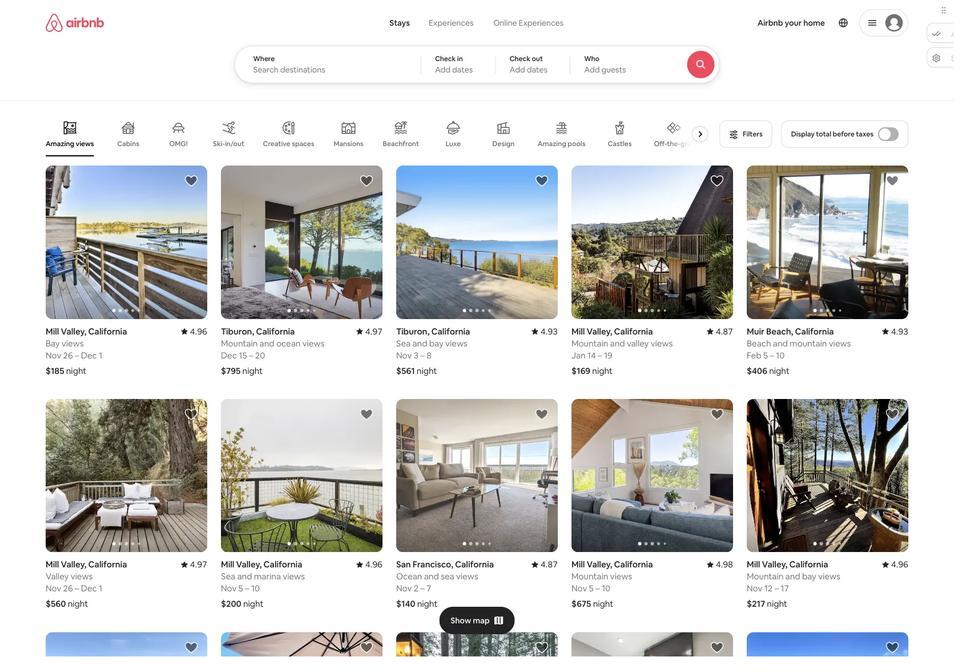 Task type: vqa. For each thing, say whether or not it's contained in the screenshot.
third 'Hosting' from the top
no



Task type: locate. For each thing, give the bounding box(es) containing it.
night right the $185 on the left of page
[[66, 365, 86, 376]]

26
[[63, 350, 73, 361], [63, 583, 73, 594]]

2 4.93 out of 5 average rating image from the left
[[882, 326, 909, 337]]

0 horizontal spatial amazing
[[46, 139, 74, 148]]

10
[[776, 350, 785, 361], [251, 583, 260, 594], [602, 583, 611, 594]]

california inside muir beach, california beach and mountain views feb 5 – 10 $406 night
[[795, 326, 834, 337]]

1 horizontal spatial 4.97 out of 5 average rating image
[[356, 326, 383, 337]]

tiburon, inside tiburon, california sea and bay views nov 3 – 8 $561 night
[[396, 326, 430, 337]]

1 horizontal spatial 4.96 out of 5 average rating image
[[882, 559, 909, 570]]

0 horizontal spatial sea
[[221, 571, 235, 582]]

mill right 4.98 at the bottom of page
[[747, 559, 760, 570]]

night right $560
[[68, 599, 88, 610]]

mill inside mill valley, california mountain views nov 5 – 10 $675 night
[[572, 559, 585, 570]]

dates down out
[[527, 65, 548, 75]]

and up 20
[[260, 338, 274, 349]]

mill inside mill valley, california valley views nov 26 – dec 1 $560 night
[[46, 559, 59, 570]]

1 horizontal spatial tiburon,
[[396, 326, 430, 337]]

views
[[76, 139, 94, 148], [62, 338, 84, 349], [302, 338, 325, 349], [445, 338, 468, 349], [651, 338, 673, 349], [829, 338, 851, 349], [71, 571, 93, 582], [283, 571, 305, 582], [456, 571, 478, 582], [610, 571, 632, 582], [818, 571, 841, 582]]

night right $406
[[769, 365, 790, 376]]

0 horizontal spatial 4.87
[[541, 559, 558, 570]]

nov down valley
[[46, 583, 61, 594]]

26 up the $185 on the left of page
[[63, 350, 73, 361]]

mill up jan
[[572, 326, 585, 337]]

2 dates from the left
[[527, 65, 548, 75]]

10 inside mill valley, california sea and marina views nov 5 – 10 $200 night
[[251, 583, 260, 594]]

mountain up the 12
[[747, 571, 784, 582]]

1 vertical spatial 4.87
[[541, 559, 558, 570]]

– inside tiburon, california sea and bay views nov 3 – 8 $561 night
[[420, 350, 425, 361]]

add to wishlist: mill valley, california image
[[184, 408, 198, 421], [360, 408, 373, 421], [710, 408, 724, 421], [535, 641, 549, 655]]

views inside mill valley, california mountain and bay views nov 12 – 17 $217 night
[[818, 571, 841, 582]]

valley,
[[61, 326, 86, 337], [587, 326, 612, 337], [61, 559, 86, 570], [236, 559, 262, 570], [587, 559, 612, 570], [762, 559, 788, 570]]

1 vertical spatial 4.97
[[190, 559, 207, 570]]

mountain up 15
[[221, 338, 258, 349]]

nov up $675
[[572, 583, 587, 594]]

mountain inside mill valley, california mountain and bay views nov 12 – 17 $217 night
[[747, 571, 784, 582]]

design
[[492, 139, 515, 148]]

amazing pools
[[538, 139, 586, 148]]

2 add from the left
[[510, 65, 525, 75]]

10 inside muir beach, california beach and mountain views feb 5 – 10 $406 night
[[776, 350, 785, 361]]

check
[[435, 54, 456, 63], [510, 54, 530, 63]]

0 horizontal spatial check
[[435, 54, 456, 63]]

nov inside mill valley, california mountain views nov 5 – 10 $675 night
[[572, 583, 587, 594]]

experiences inside button
[[429, 18, 474, 28]]

nov inside san francisco, california ocean and sea views nov 2 – 7 $140 night
[[396, 583, 412, 594]]

1 horizontal spatial add to wishlist: mill valley, california image
[[710, 174, 724, 188]]

dec inside tiburon, california mountain and ocean views dec 15 – 20 $795 night
[[221, 350, 237, 361]]

5 up "$200"
[[238, 583, 243, 594]]

and for muir beach, california beach and mountain views feb 5 – 10 $406 night
[[773, 338, 788, 349]]

1 inside mill valley, california bay views nov 26 – dec 1 $185 night
[[99, 350, 102, 361]]

0 horizontal spatial 4.96
[[190, 326, 207, 337]]

$185
[[46, 365, 64, 376]]

california for mill valley, california sea and marina views nov 5 – 10 $200 night
[[264, 559, 302, 570]]

dec inside mill valley, california valley views nov 26 – dec 1 $560 night
[[81, 583, 97, 594]]

valley, for sea and marina views
[[236, 559, 262, 570]]

1 horizontal spatial 4.96
[[365, 559, 383, 570]]

california inside mill valley, california sea and marina views nov 5 – 10 $200 night
[[264, 559, 302, 570]]

sea up "$200"
[[221, 571, 235, 582]]

2 26 from the top
[[63, 583, 73, 594]]

26 inside mill valley, california bay views nov 26 – dec 1 $185 night
[[63, 350, 73, 361]]

tiburon, up the "3"
[[396, 326, 430, 337]]

the-
[[667, 139, 681, 148]]

valley, up the $185 on the left of page
[[61, 326, 86, 337]]

2 horizontal spatial add
[[584, 65, 600, 75]]

1 vertical spatial sea
[[221, 571, 235, 582]]

0 horizontal spatial tiburon,
[[221, 326, 254, 337]]

amazing
[[46, 139, 74, 148], [538, 139, 566, 148]]

0 vertical spatial bay
[[429, 338, 444, 349]]

1 horizontal spatial add
[[510, 65, 525, 75]]

1 inside mill valley, california valley views nov 26 – dec 1 $560 night
[[99, 583, 102, 594]]

0 vertical spatial 1
[[99, 350, 102, 361]]

dec for 4.96
[[81, 350, 97, 361]]

26 inside mill valley, california valley views nov 26 – dec 1 $560 night
[[63, 583, 73, 594]]

valley, up 14
[[587, 326, 612, 337]]

0 horizontal spatial 4.93 out of 5 average rating image
[[532, 326, 558, 337]]

None search field
[[234, 0, 751, 83]]

experiences right online
[[519, 18, 564, 28]]

1 vertical spatial 26
[[63, 583, 73, 594]]

california inside mill valley, california valley views nov 26 – dec 1 $560 night
[[88, 559, 127, 570]]

valley, up marina
[[236, 559, 262, 570]]

california inside san francisco, california ocean and sea views nov 2 – 7 $140 night
[[455, 559, 494, 570]]

california inside mill valley, california mountain views nov 5 – 10 $675 night
[[614, 559, 653, 570]]

5 inside mill valley, california sea and marina views nov 5 – 10 $200 night
[[238, 583, 243, 594]]

tiburon, california sea and bay views nov 3 – 8 $561 night
[[396, 326, 470, 376]]

omg!
[[169, 139, 188, 148]]

add to wishlist: tiburon, california image
[[360, 174, 373, 188]]

check for check in add dates
[[435, 54, 456, 63]]

and up 17
[[786, 571, 800, 582]]

check for check out add dates
[[510, 54, 530, 63]]

online
[[494, 18, 517, 28]]

nov left the "3"
[[396, 350, 412, 361]]

mountain up $675
[[572, 571, 608, 582]]

experiences button
[[419, 11, 483, 34]]

4.87 out of 5 average rating image for mill valley, california mountain and valley views jan 14 – 19 $169 night
[[707, 326, 733, 337]]

1 experiences from the left
[[429, 18, 474, 28]]

1 dates from the left
[[452, 65, 473, 75]]

night inside mill valley, california mountain and bay views nov 12 – 17 $217 night
[[767, 599, 788, 610]]

0 vertical spatial sea
[[396, 338, 411, 349]]

1 tiburon, from the left
[[221, 326, 254, 337]]

muir
[[747, 326, 765, 337]]

2
[[414, 583, 419, 594]]

california for mill valley, california mountain and valley views jan 14 – 19 $169 night
[[614, 326, 653, 337]]

add to wishlist: mill valley, california image
[[184, 174, 198, 188], [710, 174, 724, 188], [886, 408, 899, 421]]

guests
[[602, 65, 626, 75]]

1 4.96 out of 5 average rating image from the left
[[356, 559, 383, 570]]

nov up "$200"
[[221, 583, 237, 594]]

mill inside mill valley, california bay views nov 26 – dec 1 $185 night
[[46, 326, 59, 337]]

map
[[473, 616, 490, 626]]

1 horizontal spatial 10
[[602, 583, 611, 594]]

4.97 out of 5 average rating image
[[356, 326, 383, 337], [181, 559, 207, 570]]

stays
[[390, 18, 410, 28]]

2 4.93 from the left
[[891, 326, 909, 337]]

night down 19
[[592, 365, 613, 376]]

mill inside mill valley, california mountain and bay views nov 12 – 17 $217 night
[[747, 559, 760, 570]]

– inside mill valley, california bay views nov 26 – dec 1 $185 night
[[75, 350, 79, 361]]

nov inside mill valley, california valley views nov 26 – dec 1 $560 night
[[46, 583, 61, 594]]

1 horizontal spatial 4.93
[[891, 326, 909, 337]]

creative
[[263, 139, 290, 148]]

0 horizontal spatial 4.97 out of 5 average rating image
[[181, 559, 207, 570]]

night
[[66, 365, 86, 376], [242, 365, 263, 376], [417, 365, 437, 376], [592, 365, 613, 376], [769, 365, 790, 376], [68, 599, 88, 610], [243, 599, 264, 610], [417, 599, 438, 610], [593, 599, 613, 610], [767, 599, 788, 610]]

2 horizontal spatial add to wishlist: mill valley, california image
[[886, 408, 899, 421]]

3 add from the left
[[584, 65, 600, 75]]

1 vertical spatial 4.97 out of 5 average rating image
[[181, 559, 207, 570]]

1 horizontal spatial check
[[510, 54, 530, 63]]

airbnb your home link
[[751, 11, 832, 35]]

–
[[75, 350, 79, 361], [249, 350, 253, 361], [420, 350, 425, 361], [598, 350, 602, 361], [770, 350, 774, 361], [75, 583, 79, 594], [245, 583, 249, 594], [420, 583, 425, 594], [596, 583, 600, 594], [775, 583, 779, 594]]

mill up "$200"
[[221, 559, 234, 570]]

0 horizontal spatial add to wishlist: mill valley, california image
[[184, 174, 198, 188]]

0 vertical spatial 4.87
[[716, 326, 733, 337]]

4.96 out of 5 average rating image
[[181, 326, 207, 337]]

add inside check in add dates
[[435, 65, 451, 75]]

4.96 for mill valley, california sea and marina views nov 5 – 10 $200 night
[[365, 559, 383, 570]]

display total before taxes button
[[782, 121, 909, 148]]

mountain for mill valley, california mountain and bay views nov 12 – 17 $217 night
[[747, 571, 784, 582]]

valley, up $675
[[587, 559, 612, 570]]

tiburon, up 15
[[221, 326, 254, 337]]

0 horizontal spatial add to wishlist: san francisco, california image
[[360, 641, 373, 655]]

0 vertical spatial 4.87 out of 5 average rating image
[[707, 326, 733, 337]]

valley, inside mill valley, california mountain views nov 5 – 10 $675 night
[[587, 559, 612, 570]]

experiences up in
[[429, 18, 474, 28]]

1 for valley views
[[99, 583, 102, 594]]

nov down bay
[[46, 350, 61, 361]]

4.97 out of 5 average rating image for tiburon, california mountain and ocean views dec 15 – 20 $795 night
[[356, 326, 383, 337]]

valley, for bay views
[[61, 326, 86, 337]]

add to wishlist: san francisco, california image
[[360, 641, 373, 655], [710, 641, 724, 655], [886, 641, 899, 655]]

where
[[253, 54, 275, 63]]

check left in
[[435, 54, 456, 63]]

mountain inside mill valley, california mountain and valley views jan 14 – 19 $169 night
[[572, 338, 608, 349]]

valley, up valley
[[61, 559, 86, 570]]

night inside mill valley, california mountain views nov 5 – 10 $675 night
[[593, 599, 613, 610]]

add down experiences button
[[435, 65, 451, 75]]

night down 8
[[417, 365, 437, 376]]

0 horizontal spatial experiences
[[429, 18, 474, 28]]

2 horizontal spatial 5
[[763, 350, 768, 361]]

valley, inside mill valley, california sea and marina views nov 5 – 10 $200 night
[[236, 559, 262, 570]]

and inside muir beach, california beach and mountain views feb 5 – 10 $406 night
[[773, 338, 788, 349]]

mill up bay
[[46, 326, 59, 337]]

and inside mill valley, california mountain and valley views jan 14 – 19 $169 night
[[610, 338, 625, 349]]

– inside san francisco, california ocean and sea views nov 2 – 7 $140 night
[[420, 583, 425, 594]]

1 check from the left
[[435, 54, 456, 63]]

in/out
[[225, 139, 244, 148]]

ocean
[[276, 338, 301, 349]]

$169
[[572, 365, 591, 376]]

4.87 for mill valley, california mountain and valley views jan 14 – 19 $169 night
[[716, 326, 733, 337]]

check inside check in add dates
[[435, 54, 456, 63]]

1 horizontal spatial bay
[[802, 571, 817, 582]]

bay inside tiburon, california sea and bay views nov 3 – 8 $561 night
[[429, 338, 444, 349]]

san francisco, california ocean and sea views nov 2 – 7 $140 night
[[396, 559, 494, 610]]

2 1 from the top
[[99, 583, 102, 594]]

dates
[[452, 65, 473, 75], [527, 65, 548, 75]]

valley, inside mill valley, california valley views nov 26 – dec 1 $560 night
[[61, 559, 86, 570]]

views inside mill valley, california valley views nov 26 – dec 1 $560 night
[[71, 571, 93, 582]]

bay
[[46, 338, 60, 349]]

1 vertical spatial 4.87 out of 5 average rating image
[[532, 559, 558, 570]]

night inside mill valley, california bay views nov 26 – dec 1 $185 night
[[66, 365, 86, 376]]

1 vertical spatial 1
[[99, 583, 102, 594]]

0 vertical spatial 4.97
[[365, 326, 383, 337]]

views inside tiburon, california mountain and ocean views dec 15 – 20 $795 night
[[302, 338, 325, 349]]

mill up valley
[[46, 559, 59, 570]]

4.96 out of 5 average rating image for mill valley, california sea and marina views nov 5 – 10 $200 night
[[356, 559, 383, 570]]

$406
[[747, 365, 768, 376]]

views inside tiburon, california sea and bay views nov 3 – 8 $561 night
[[445, 338, 468, 349]]

0 horizontal spatial add
[[435, 65, 451, 75]]

mountain
[[221, 338, 258, 349], [572, 338, 608, 349], [572, 571, 608, 582], [747, 571, 784, 582]]

1 horizontal spatial dates
[[527, 65, 548, 75]]

add to wishlist: mill valley, california image for 4.96
[[360, 408, 373, 421]]

2 horizontal spatial 10
[[776, 350, 785, 361]]

sea up $561 on the bottom
[[396, 338, 411, 349]]

grid
[[681, 139, 694, 148]]

add inside check out add dates
[[510, 65, 525, 75]]

– inside muir beach, california beach and mountain views feb 5 – 10 $406 night
[[770, 350, 774, 361]]

$561
[[396, 365, 415, 376]]

1 horizontal spatial sea
[[396, 338, 411, 349]]

0 horizontal spatial 4.87 out of 5 average rating image
[[532, 559, 558, 570]]

in
[[457, 54, 463, 63]]

check left out
[[510, 54, 530, 63]]

night inside tiburon, california sea and bay views nov 3 – 8 $561 night
[[417, 365, 437, 376]]

tiburon,
[[221, 326, 254, 337], [396, 326, 430, 337]]

4.87
[[716, 326, 733, 337], [541, 559, 558, 570]]

2 4.96 out of 5 average rating image from the left
[[882, 559, 909, 570]]

valley, up the 12
[[762, 559, 788, 570]]

night inside muir beach, california beach and mountain views feb 5 – 10 $406 night
[[769, 365, 790, 376]]

2 tiburon, from the left
[[396, 326, 430, 337]]

group
[[46, 112, 713, 156], [46, 166, 207, 319], [221, 166, 383, 319], [396, 166, 558, 319], [572, 166, 733, 319], [747, 166, 909, 319], [46, 399, 207, 553], [221, 399, 383, 553], [396, 399, 558, 553], [572, 399, 733, 553], [747, 399, 909, 553], [46, 633, 207, 657], [221, 633, 383, 657], [396, 633, 558, 657], [572, 633, 733, 657], [747, 633, 909, 657]]

california inside mill valley, california mountain and valley views jan 14 – 19 $169 night
[[614, 326, 653, 337]]

4.96
[[190, 326, 207, 337], [365, 559, 383, 570], [891, 559, 909, 570]]

1 horizontal spatial 4.87
[[716, 326, 733, 337]]

0 horizontal spatial 10
[[251, 583, 260, 594]]

and down beach,
[[773, 338, 788, 349]]

california
[[88, 326, 127, 337], [256, 326, 295, 337], [431, 326, 470, 337], [614, 326, 653, 337], [795, 326, 834, 337], [88, 559, 127, 570], [264, 559, 302, 570], [455, 559, 494, 570], [614, 559, 653, 570], [790, 559, 828, 570]]

california for mill valley, california bay views nov 26 – dec 1 $185 night
[[88, 326, 127, 337]]

2 check from the left
[[510, 54, 530, 63]]

1 1 from the top
[[99, 350, 102, 361]]

dec
[[81, 350, 97, 361], [221, 350, 237, 361], [81, 583, 97, 594]]

dec for 4.97
[[81, 583, 97, 594]]

mill inside mill valley, california sea and marina views nov 5 – 10 $200 night
[[221, 559, 234, 570]]

$217
[[747, 599, 765, 610]]

4.93
[[541, 326, 558, 337], [891, 326, 909, 337]]

night inside mill valley, california sea and marina views nov 5 – 10 $200 night
[[243, 599, 264, 610]]

pools
[[568, 139, 586, 148]]

5 inside muir beach, california beach and mountain views feb 5 – 10 $406 night
[[763, 350, 768, 361]]

5 right feb
[[763, 350, 768, 361]]

dates inside check in add dates
[[452, 65, 473, 75]]

1 vertical spatial bay
[[802, 571, 817, 582]]

dec inside mill valley, california bay views nov 26 – dec 1 $185 night
[[81, 350, 97, 361]]

your
[[785, 18, 802, 28]]

mill for mill valley, california valley views nov 26 – dec 1 $560 night
[[46, 559, 59, 570]]

add down who
[[584, 65, 600, 75]]

check inside check out add dates
[[510, 54, 530, 63]]

bay inside mill valley, california mountain and bay views nov 12 – 17 $217 night
[[802, 571, 817, 582]]

4.93 out of 5 average rating image
[[532, 326, 558, 337], [882, 326, 909, 337]]

night right "$200"
[[243, 599, 264, 610]]

nov left the 12
[[747, 583, 763, 594]]

beach,
[[766, 326, 793, 337]]

mill up $675
[[572, 559, 585, 570]]

0 horizontal spatial 5
[[238, 583, 243, 594]]

1 4.93 from the left
[[541, 326, 558, 337]]

2 horizontal spatial 4.96
[[891, 559, 909, 570]]

0 horizontal spatial 4.96 out of 5 average rating image
[[356, 559, 383, 570]]

add down online experiences
[[510, 65, 525, 75]]

add to wishlist: san francisco, california image
[[535, 408, 549, 421]]

1 horizontal spatial add to wishlist: san francisco, california image
[[710, 641, 724, 655]]

valley, inside mill valley, california mountain and bay views nov 12 – 17 $217 night
[[762, 559, 788, 570]]

what can we help you find? tab list
[[381, 11, 483, 34]]

mountain inside mill valley, california mountain views nov 5 – 10 $675 night
[[572, 571, 608, 582]]

0 horizontal spatial 4.97
[[190, 559, 207, 570]]

$200
[[221, 599, 241, 610]]

Where field
[[253, 65, 403, 75]]

night down 17
[[767, 599, 788, 610]]

1 add from the left
[[435, 65, 451, 75]]

and up 19
[[610, 338, 625, 349]]

california inside mill valley, california bay views nov 26 – dec 1 $185 night
[[88, 326, 127, 337]]

night inside tiburon, california mountain and ocean views dec 15 – 20 $795 night
[[242, 365, 263, 376]]

and inside san francisco, california ocean and sea views nov 2 – 7 $140 night
[[424, 571, 439, 582]]

1 horizontal spatial amazing
[[538, 139, 566, 148]]

4.96 for mill valley, california bay views nov 26 – dec 1 $185 night
[[190, 326, 207, 337]]

0 horizontal spatial 4.93
[[541, 326, 558, 337]]

add to wishlist: mill valley, california image for 4.98
[[710, 408, 724, 421]]

1 horizontal spatial 5
[[589, 583, 594, 594]]

out
[[532, 54, 543, 63]]

and inside mill valley, california mountain and bay views nov 12 – 17 $217 night
[[786, 571, 800, 582]]

mountain for mill valley, california mountain views nov 5 – 10 $675 night
[[572, 571, 608, 582]]

mill valley, california bay views nov 26 – dec 1 $185 night
[[46, 326, 127, 376]]

and left marina
[[237, 571, 252, 582]]

add for check in add dates
[[435, 65, 451, 75]]

mill inside mill valley, california mountain and valley views jan 14 – 19 $169 night
[[572, 326, 585, 337]]

night down 7
[[417, 599, 438, 610]]

1 4.93 out of 5 average rating image from the left
[[532, 326, 558, 337]]

0 horizontal spatial dates
[[452, 65, 473, 75]]

26 down valley
[[63, 583, 73, 594]]

and up the "3"
[[413, 338, 427, 349]]

stays button
[[381, 11, 419, 34]]

tiburon, inside tiburon, california mountain and ocean views dec 15 – 20 $795 night
[[221, 326, 254, 337]]

views inside mill valley, california sea and marina views nov 5 – 10 $200 night
[[283, 571, 305, 582]]

mill valley, california valley views nov 26 – dec 1 $560 night
[[46, 559, 127, 610]]

night right $675
[[593, 599, 613, 610]]

5 for nov
[[238, 583, 243, 594]]

$795
[[221, 365, 241, 376]]

dates down in
[[452, 65, 473, 75]]

0 horizontal spatial bay
[[429, 338, 444, 349]]

and inside mill valley, california sea and marina views nov 5 – 10 $200 night
[[237, 571, 252, 582]]

and
[[260, 338, 274, 349], [413, 338, 427, 349], [610, 338, 625, 349], [773, 338, 788, 349], [237, 571, 252, 582], [424, 571, 439, 582], [786, 571, 800, 582]]

valley, inside mill valley, california bay views nov 26 – dec 1 $185 night
[[61, 326, 86, 337]]

10 for nov 5 – 10
[[251, 583, 260, 594]]

4.97
[[365, 326, 383, 337], [190, 559, 207, 570]]

show map button
[[439, 607, 515, 634]]

1 horizontal spatial experiences
[[519, 18, 564, 28]]

2 horizontal spatial add to wishlist: san francisco, california image
[[886, 641, 899, 655]]

1 horizontal spatial 4.93 out of 5 average rating image
[[882, 326, 909, 337]]

night down 20
[[242, 365, 263, 376]]

mill for mill valley, california bay views nov 26 – dec 1 $185 night
[[46, 326, 59, 337]]

0 vertical spatial 4.97 out of 5 average rating image
[[356, 326, 383, 337]]

dates inside check out add dates
[[527, 65, 548, 75]]

4.93 out of 5 average rating image for tiburon, california sea and bay views nov 3 – 8 $561 night
[[532, 326, 558, 337]]

1 horizontal spatial 4.97
[[365, 326, 383, 337]]

san
[[396, 559, 411, 570]]

valley, inside mill valley, california mountain and valley views jan 14 – 19 $169 night
[[587, 326, 612, 337]]

add
[[435, 65, 451, 75], [510, 65, 525, 75], [584, 65, 600, 75]]

and for san francisco, california ocean and sea views nov 2 – 7 $140 night
[[424, 571, 439, 582]]

and down francisco,
[[424, 571, 439, 582]]

1 26 from the top
[[63, 350, 73, 361]]

0 vertical spatial 26
[[63, 350, 73, 361]]

1 horizontal spatial 4.87 out of 5 average rating image
[[707, 326, 733, 337]]

mountain up 14
[[572, 338, 608, 349]]

before
[[833, 130, 855, 138]]

california inside mill valley, california mountain and bay views nov 12 – 17 $217 night
[[790, 559, 828, 570]]

nov inside tiburon, california sea and bay views nov 3 – 8 $561 night
[[396, 350, 412, 361]]

california for san francisco, california ocean and sea views nov 2 – 7 $140 night
[[455, 559, 494, 570]]

4.87 out of 5 average rating image
[[707, 326, 733, 337], [532, 559, 558, 570]]

4.96 out of 5 average rating image
[[356, 559, 383, 570], [882, 559, 909, 570]]

display
[[791, 130, 815, 138]]

5
[[763, 350, 768, 361], [238, 583, 243, 594], [589, 583, 594, 594]]

5 up $675
[[589, 583, 594, 594]]

mill valley, california mountain views nov 5 – 10 $675 night
[[572, 559, 653, 610]]

experiences
[[429, 18, 474, 28], [519, 18, 564, 28]]

california for muir beach, california beach and mountain views feb 5 – 10 $406 night
[[795, 326, 834, 337]]

stays tab panel
[[234, 46, 751, 83]]

– inside mill valley, california valley views nov 26 – dec 1 $560 night
[[75, 583, 79, 594]]

nov left the 2
[[396, 583, 412, 594]]



Task type: describe. For each thing, give the bounding box(es) containing it.
4.98
[[716, 559, 733, 570]]

4.98 out of 5 average rating image
[[707, 559, 733, 570]]

night inside mill valley, california valley views nov 26 – dec 1 $560 night
[[68, 599, 88, 610]]

4.87 for san francisco, california ocean and sea views nov 2 – 7 $140 night
[[541, 559, 558, 570]]

4.93 out of 5 average rating image for muir beach, california beach and mountain views feb 5 – 10 $406 night
[[882, 326, 909, 337]]

valley, for mountain and bay views
[[762, 559, 788, 570]]

– inside mill valley, california mountain and bay views nov 12 – 17 $217 night
[[775, 583, 779, 594]]

add to wishlist: muir beach, california image
[[184, 641, 198, 655]]

– inside tiburon, california mountain and ocean views dec 15 – 20 $795 night
[[249, 350, 253, 361]]

views inside mill valley, california bay views nov 26 – dec 1 $185 night
[[62, 338, 84, 349]]

mill valley, california mountain and bay views nov 12 – 17 $217 night
[[747, 559, 841, 610]]

1 add to wishlist: san francisco, california image from the left
[[360, 641, 373, 655]]

muir beach, california beach and mountain views feb 5 – 10 $406 night
[[747, 326, 851, 376]]

14
[[588, 350, 596, 361]]

mill valley, california sea and marina views nov 5 – 10 $200 night
[[221, 559, 305, 610]]

online experiences link
[[483, 11, 574, 34]]

15
[[239, 350, 247, 361]]

17
[[781, 583, 789, 594]]

profile element
[[591, 0, 909, 46]]

california for mill valley, california mountain views nov 5 – 10 $675 night
[[614, 559, 653, 570]]

add to wishlist: mill valley, california image for 4.97
[[184, 408, 198, 421]]

19
[[604, 350, 613, 361]]

off-
[[654, 139, 667, 148]]

tiburon, for sea
[[396, 326, 430, 337]]

jan
[[572, 350, 586, 361]]

10 for feb 5 – 10
[[776, 350, 785, 361]]

marina
[[254, 571, 281, 582]]

ski-
[[213, 139, 225, 148]]

$675
[[572, 599, 591, 610]]

and inside tiburon, california sea and bay views nov 3 – 8 $561 night
[[413, 338, 427, 349]]

5 for feb
[[763, 350, 768, 361]]

show
[[451, 616, 471, 626]]

4.93 for muir beach, california beach and mountain views feb 5 – 10 $406 night
[[891, 326, 909, 337]]

display total before taxes
[[791, 130, 874, 138]]

tiburon, for mountain
[[221, 326, 254, 337]]

$560
[[46, 599, 66, 610]]

tiburon, california mountain and ocean views dec 15 – 20 $795 night
[[221, 326, 325, 376]]

2 experiences from the left
[[519, 18, 564, 28]]

10 inside mill valley, california mountain views nov 5 – 10 $675 night
[[602, 583, 611, 594]]

– inside mill valley, california sea and marina views nov 5 – 10 $200 night
[[245, 583, 249, 594]]

7
[[427, 583, 431, 594]]

beachfront
[[383, 139, 419, 148]]

group containing amazing views
[[46, 112, 713, 156]]

california inside tiburon, california mountain and ocean views dec 15 – 20 $795 night
[[256, 326, 295, 337]]

views inside san francisco, california ocean and sea views nov 2 – 7 $140 night
[[456, 571, 478, 582]]

home
[[804, 18, 825, 28]]

4.97 for tiburon, california mountain and ocean views dec 15 – 20 $795 night
[[365, 326, 383, 337]]

night inside san francisco, california ocean and sea views nov 2 – 7 $140 night
[[417, 599, 438, 610]]

mill for mill valley, california mountain and bay views nov 12 – 17 $217 night
[[747, 559, 760, 570]]

who add guests
[[584, 54, 626, 75]]

and inside tiburon, california mountain and ocean views dec 15 – 20 $795 night
[[260, 338, 274, 349]]

mill for mill valley, california mountain and valley views jan 14 – 19 $169 night
[[572, 326, 585, 337]]

beach
[[747, 338, 771, 349]]

mill valley, california mountain and valley views jan 14 – 19 $169 night
[[572, 326, 673, 376]]

francisco,
[[413, 559, 453, 570]]

mountain inside tiburon, california mountain and ocean views dec 15 – 20 $795 night
[[221, 338, 258, 349]]

valley
[[627, 338, 649, 349]]

3
[[414, 350, 419, 361]]

4.87 out of 5 average rating image for san francisco, california ocean and sea views nov 2 – 7 $140 night
[[532, 559, 558, 570]]

add inside who add guests
[[584, 65, 600, 75]]

creative spaces
[[263, 139, 314, 148]]

add to wishlist: mill valley, california image for mill valley, california mountain and valley views jan 14 – 19 $169 night
[[710, 174, 724, 188]]

– inside mill valley, california mountain and valley views jan 14 – 19 $169 night
[[598, 350, 602, 361]]

4.97 out of 5 average rating image for mill valley, california valley views nov 26 – dec 1 $560 night
[[181, 559, 207, 570]]

valley, for valley views
[[61, 559, 86, 570]]

california for mill valley, california mountain and bay views nov 12 – 17 $217 night
[[790, 559, 828, 570]]

4.93 for tiburon, california sea and bay views nov 3 – 8 $561 night
[[541, 326, 558, 337]]

mountain for mill valley, california mountain and valley views jan 14 – 19 $169 night
[[572, 338, 608, 349]]

dates for check out add dates
[[527, 65, 548, 75]]

luxe
[[446, 139, 461, 148]]

4.97 for mill valley, california valley views nov 26 – dec 1 $560 night
[[190, 559, 207, 570]]

mill for mill valley, california mountain views nov 5 – 10 $675 night
[[572, 559, 585, 570]]

filters
[[743, 130, 763, 138]]

20
[[255, 350, 265, 361]]

total
[[816, 130, 832, 138]]

california for mill valley, california valley views nov 26 – dec 1 $560 night
[[88, 559, 127, 570]]

– inside mill valley, california mountain views nov 5 – 10 $675 night
[[596, 583, 600, 594]]

views inside mill valley, california mountain views nov 5 – 10 $675 night
[[610, 571, 632, 582]]

1 for bay views
[[99, 350, 102, 361]]

check in add dates
[[435, 54, 473, 75]]

and for mill valley, california mountain and valley views jan 14 – 19 $169 night
[[610, 338, 625, 349]]

california inside tiburon, california sea and bay views nov 3 – 8 $561 night
[[431, 326, 470, 337]]

taxes
[[856, 130, 874, 138]]

ocean
[[396, 571, 422, 582]]

amazing views
[[46, 139, 94, 148]]

airbnb
[[758, 18, 783, 28]]

nov inside mill valley, california mountain and bay views nov 12 – 17 $217 night
[[747, 583, 763, 594]]

off-the-grid
[[654, 139, 694, 148]]

castles
[[608, 139, 632, 148]]

who
[[584, 54, 600, 63]]

spaces
[[292, 139, 314, 148]]

26 for bay
[[63, 350, 73, 361]]

and for mill valley, california mountain and bay views nov 12 – 17 $217 night
[[786, 571, 800, 582]]

airbnb your home
[[758, 18, 825, 28]]

online experiences
[[494, 18, 564, 28]]

check out add dates
[[510, 54, 548, 75]]

2 add to wishlist: san francisco, california image from the left
[[710, 641, 724, 655]]

4.96 out of 5 average rating image for mill valley, california mountain and bay views nov 12 – 17 $217 night
[[882, 559, 909, 570]]

amazing for amazing pools
[[538, 139, 566, 148]]

12
[[764, 583, 773, 594]]

valley
[[46, 571, 69, 582]]

sea inside mill valley, california sea and marina views nov 5 – 10 $200 night
[[221, 571, 235, 582]]

$140
[[396, 599, 415, 610]]

sea inside tiburon, california sea and bay views nov 3 – 8 $561 night
[[396, 338, 411, 349]]

8
[[427, 350, 432, 361]]

mansions
[[334, 139, 364, 148]]

4.96 for mill valley, california mountain and bay views nov 12 – 17 $217 night
[[891, 559, 909, 570]]

ski-in/out
[[213, 139, 244, 148]]

3 add to wishlist: san francisco, california image from the left
[[886, 641, 899, 655]]

nov inside mill valley, california bay views nov 26 – dec 1 $185 night
[[46, 350, 61, 361]]

mountain
[[790, 338, 827, 349]]

add for check out add dates
[[510, 65, 525, 75]]

none search field containing stays
[[234, 0, 751, 83]]

add to wishlist: mill valley, california image for mill valley, california bay views nov 26 – dec 1 $185 night
[[184, 174, 198, 188]]

views inside muir beach, california beach and mountain views feb 5 – 10 $406 night
[[829, 338, 851, 349]]

26 for valley
[[63, 583, 73, 594]]

and for mill valley, california sea and marina views nov 5 – 10 $200 night
[[237, 571, 252, 582]]

5 inside mill valley, california mountain views nov 5 – 10 $675 night
[[589, 583, 594, 594]]

add to wishlist: mill valley, california image for mill valley, california mountain and bay views nov 12 – 17 $217 night
[[886, 408, 899, 421]]

show map
[[451, 616, 490, 626]]

amazing for amazing views
[[46, 139, 74, 148]]

nov inside mill valley, california sea and marina views nov 5 – 10 $200 night
[[221, 583, 237, 594]]

feb
[[747, 350, 762, 361]]

views inside mill valley, california mountain and valley views jan 14 – 19 $169 night
[[651, 338, 673, 349]]

add to wishlist: tiburon, california image
[[535, 174, 549, 188]]

dates for check in add dates
[[452, 65, 473, 75]]

valley, for mountain views
[[587, 559, 612, 570]]

cabins
[[117, 139, 139, 148]]

add to wishlist: muir beach, california image
[[886, 174, 899, 188]]

mill for mill valley, california sea and marina views nov 5 – 10 $200 night
[[221, 559, 234, 570]]

filters button
[[720, 121, 772, 148]]

night inside mill valley, california mountain and valley views jan 14 – 19 $169 night
[[592, 365, 613, 376]]

valley, for mountain and valley views
[[587, 326, 612, 337]]

sea
[[441, 571, 454, 582]]



